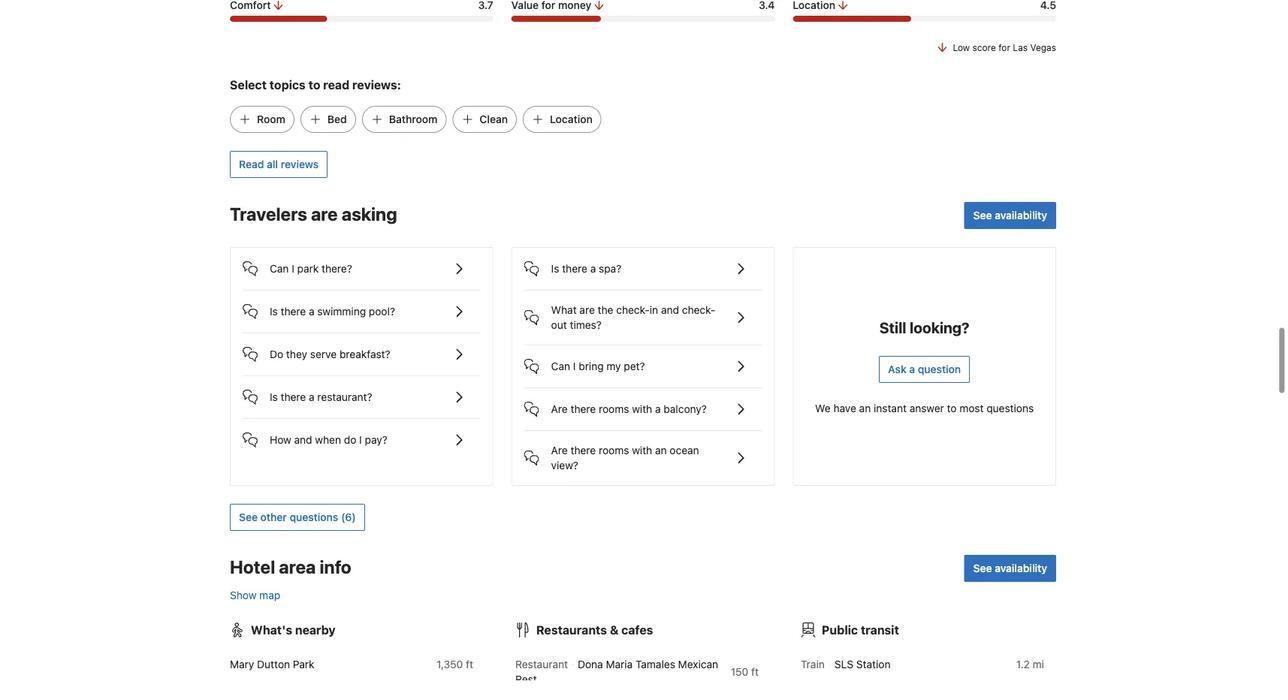 Task type: vqa. For each thing, say whether or not it's contained in the screenshot.
Restaurants & Cafes
yes



Task type: describe. For each thing, give the bounding box(es) containing it.
dona
[[578, 658, 603, 671]]

0 horizontal spatial to
[[308, 78, 320, 92]]

all
[[267, 158, 278, 170]]

is for is there a swimming pool?
[[270, 305, 278, 318]]

an inside are there rooms with an ocean view?
[[655, 444, 667, 457]]

for
[[999, 42, 1010, 53]]

0 vertical spatial an
[[859, 402, 871, 415]]

1,350
[[436, 658, 463, 671]]

low
[[953, 42, 970, 53]]

can i park there? button
[[243, 248, 481, 278]]

with for an
[[632, 444, 652, 457]]

comfort 3.7 meter
[[230, 16, 493, 22]]

1 vertical spatial and
[[294, 434, 312, 446]]

show map link
[[230, 589, 280, 602]]

restaurant?
[[317, 391, 372, 403]]

see for travelers are asking
[[973, 209, 992, 222]]

availability for travelers are asking
[[995, 209, 1047, 222]]

is for is there a restaurant?
[[270, 391, 278, 403]]

location 4.5 meter
[[793, 16, 1056, 22]]

a for restaurant?
[[309, 391, 314, 403]]

serve
[[310, 348, 337, 361]]

maria
[[606, 658, 633, 671]]

in
[[650, 304, 658, 316]]

public transit
[[822, 623, 899, 637]]

still looking?
[[880, 318, 970, 336]]

with for a
[[632, 403, 652, 415]]

restaurants
[[536, 623, 607, 637]]

hotel
[[230, 557, 275, 578]]

restaurants & cafes
[[536, 623, 653, 637]]

clean
[[480, 113, 508, 125]]

1 horizontal spatial questions
[[987, 402, 1034, 415]]

a for spa?
[[590, 263, 596, 275]]

answer
[[910, 402, 944, 415]]

i for park
[[292, 263, 294, 275]]

is there a swimming pool?
[[270, 305, 395, 318]]

bring
[[579, 360, 604, 373]]

travelers are asking
[[230, 204, 397, 225]]

bathroom
[[389, 113, 438, 125]]

can i bring my pet?
[[551, 360, 645, 373]]

room
[[257, 113, 285, 125]]

select
[[230, 78, 267, 92]]

is there a restaurant? button
[[243, 376, 481, 406]]

mary dutton park
[[230, 658, 314, 671]]

see availability for info
[[973, 562, 1047, 575]]

do
[[344, 434, 356, 446]]

pool?
[[369, 305, 395, 318]]

question
[[918, 363, 961, 376]]

what
[[551, 304, 577, 316]]

looking?
[[910, 318, 970, 336]]

my
[[607, 360, 621, 373]]

questions inside see other questions (6) button
[[290, 511, 338, 524]]

see other questions (6)
[[239, 511, 356, 524]]

select topics to read reviews:
[[230, 78, 401, 92]]

when
[[315, 434, 341, 446]]

show map
[[230, 589, 280, 602]]

see other questions (6) button
[[230, 504, 365, 531]]

mi
[[1033, 658, 1044, 671]]

can for can i bring my pet?
[[551, 360, 570, 373]]

mary
[[230, 658, 254, 671]]

1,350 ft
[[436, 658, 473, 671]]

1.2 mi
[[1016, 658, 1044, 671]]

we have an instant answer to most questions
[[815, 402, 1034, 415]]

rooms for a
[[599, 403, 629, 415]]

tamales
[[636, 658, 675, 671]]

are for asking
[[311, 204, 338, 225]]

1 horizontal spatial to
[[947, 402, 957, 415]]

can for can i park there?
[[270, 263, 289, 275]]

instant
[[874, 402, 907, 415]]

hotel area info
[[230, 557, 351, 578]]

value for money 3.4 meter
[[511, 16, 775, 22]]

ask a question button
[[879, 356, 970, 383]]

there?
[[322, 263, 352, 275]]

park
[[293, 658, 314, 671]]

dona maria tamales mexican rest
[[515, 658, 718, 681]]

a for swimming
[[309, 305, 314, 318]]

what are the check-in and check- out times?
[[551, 304, 716, 331]]

spa?
[[599, 263, 621, 275]]

can i park there?
[[270, 263, 352, 275]]

1.2
[[1016, 658, 1030, 671]]

what's nearby
[[251, 623, 336, 637]]

a left balcony?
[[655, 403, 661, 415]]

can i bring my pet? button
[[524, 346, 762, 376]]

see inside see other questions (6) button
[[239, 511, 258, 524]]

do
[[270, 348, 283, 361]]

read all reviews
[[239, 158, 319, 170]]

are there rooms with an ocean view?
[[551, 444, 699, 472]]

2 check- from the left
[[682, 304, 716, 316]]

cafes
[[621, 623, 653, 637]]

they
[[286, 348, 307, 361]]

pay?
[[365, 434, 387, 446]]

swimming
[[317, 305, 366, 318]]

i for bring
[[573, 360, 576, 373]]

there for are there rooms with a balcony?
[[571, 403, 596, 415]]

ask a question
[[888, 363, 961, 376]]

dutton
[[257, 658, 290, 671]]

balcony?
[[664, 403, 707, 415]]

is there a swimming pool? button
[[243, 291, 481, 321]]

ft for restaurants & cafes
[[751, 666, 759, 678]]

are for are there rooms with a balcony?
[[551, 403, 568, 415]]



Task type: locate. For each thing, give the bounding box(es) containing it.
0 vertical spatial see availability button
[[964, 202, 1056, 229]]

i left bring
[[573, 360, 576, 373]]

is there a restaurant?
[[270, 391, 372, 403]]

how and when do i pay?
[[270, 434, 387, 446]]

to
[[308, 78, 320, 92], [947, 402, 957, 415]]

0 horizontal spatial i
[[292, 263, 294, 275]]

sls station
[[834, 658, 891, 671]]

1 horizontal spatial can
[[551, 360, 570, 373]]

with up the are there rooms with an ocean view? button
[[632, 403, 652, 415]]

are inside are there rooms with an ocean view?
[[551, 444, 568, 457]]

1 vertical spatial with
[[632, 444, 652, 457]]

out
[[551, 319, 567, 331]]

rest
[[515, 673, 537, 681]]

there left spa?
[[562, 263, 587, 275]]

a inside 'button'
[[309, 305, 314, 318]]

is down do
[[270, 391, 278, 403]]

are there rooms with a balcony? button
[[524, 388, 762, 418]]

location
[[550, 113, 593, 125]]

rooms down are there rooms with a balcony?
[[599, 444, 629, 457]]

0 horizontal spatial are
[[311, 204, 338, 225]]

1 horizontal spatial ft
[[751, 666, 759, 678]]

asking
[[342, 204, 397, 225]]

an right have
[[859, 402, 871, 415]]

0 vertical spatial with
[[632, 403, 652, 415]]

how
[[270, 434, 291, 446]]

bed
[[327, 113, 347, 125]]

0 horizontal spatial and
[[294, 434, 312, 446]]

1 check- from the left
[[616, 304, 650, 316]]

restaurant
[[515, 658, 568, 671]]

can left bring
[[551, 360, 570, 373]]

1 vertical spatial to
[[947, 402, 957, 415]]

2 availability from the top
[[995, 562, 1047, 575]]

2 vertical spatial see
[[973, 562, 992, 575]]

i left the park
[[292, 263, 294, 275]]

2 are from the top
[[551, 444, 568, 457]]

there for is there a restaurant?
[[281, 391, 306, 403]]

there down they at the bottom left of page
[[281, 391, 306, 403]]

availability for hotel area info
[[995, 562, 1047, 575]]

there for are there rooms with an ocean view?
[[571, 444, 596, 457]]

1 see availability from the top
[[973, 209, 1047, 222]]

see
[[973, 209, 992, 222], [239, 511, 258, 524], [973, 562, 992, 575]]

check- right the
[[616, 304, 650, 316]]

area
[[279, 557, 316, 578]]

a left restaurant? on the left bottom
[[309, 391, 314, 403]]

(6)
[[341, 511, 356, 524]]

are for the
[[580, 304, 595, 316]]

rooms inside are there rooms with an ocean view?
[[599, 444, 629, 457]]

1 vertical spatial see
[[239, 511, 258, 524]]

there
[[562, 263, 587, 275], [281, 305, 306, 318], [281, 391, 306, 403], [571, 403, 596, 415], [571, 444, 596, 457]]

1 vertical spatial availability
[[995, 562, 1047, 575]]

0 vertical spatial are
[[311, 204, 338, 225]]

1 horizontal spatial and
[[661, 304, 679, 316]]

2 see availability from the top
[[973, 562, 1047, 575]]

is there a spa? button
[[524, 248, 762, 278]]

a right ask
[[909, 363, 915, 376]]

with inside are there rooms with an ocean view?
[[632, 444, 652, 457]]

an left "ocean" in the right of the page
[[655, 444, 667, 457]]

0 vertical spatial availability
[[995, 209, 1047, 222]]

is
[[551, 263, 559, 275], [270, 305, 278, 318], [270, 391, 278, 403]]

the
[[598, 304, 613, 316]]

train
[[801, 658, 825, 671]]

we
[[815, 402, 831, 415]]

and right in
[[661, 304, 679, 316]]

are
[[311, 204, 338, 225], [580, 304, 595, 316]]

0 horizontal spatial questions
[[290, 511, 338, 524]]

0 vertical spatial rooms
[[599, 403, 629, 415]]

0 vertical spatial see availability
[[973, 209, 1047, 222]]

pet?
[[624, 360, 645, 373]]

questions left (6)
[[290, 511, 338, 524]]

how and when do i pay? button
[[243, 419, 481, 449]]

are inside what are the check-in and check- out times?
[[580, 304, 595, 316]]

is there a spa?
[[551, 263, 621, 275]]

1 with from the top
[[632, 403, 652, 415]]

transit
[[861, 623, 899, 637]]

0 vertical spatial to
[[308, 78, 320, 92]]

rooms down the my
[[599, 403, 629, 415]]

breakfast?
[[340, 348, 390, 361]]

0 horizontal spatial can
[[270, 263, 289, 275]]

do they serve breakfast?
[[270, 348, 390, 361]]

see for hotel area info
[[973, 562, 992, 575]]

1 vertical spatial are
[[551, 444, 568, 457]]

see availability button
[[964, 202, 1056, 229], [964, 555, 1056, 582]]

a left spa?
[[590, 263, 596, 275]]

to left "most" in the right of the page
[[947, 402, 957, 415]]

read
[[323, 78, 349, 92]]

ask
[[888, 363, 907, 376]]

there for is there a swimming pool?
[[281, 305, 306, 318]]

1 horizontal spatial an
[[859, 402, 871, 415]]

1 vertical spatial see availability button
[[964, 555, 1056, 582]]

1 horizontal spatial are
[[580, 304, 595, 316]]

1 vertical spatial is
[[270, 305, 278, 318]]

ft
[[466, 658, 473, 671], [751, 666, 759, 678]]

i right do
[[359, 434, 362, 446]]

150 ft
[[731, 666, 759, 678]]

ft right 150
[[751, 666, 759, 678]]

1 are from the top
[[551, 403, 568, 415]]

a
[[590, 263, 596, 275], [309, 305, 314, 318], [909, 363, 915, 376], [309, 391, 314, 403], [655, 403, 661, 415]]

and inside what are the check-in and check- out times?
[[661, 304, 679, 316]]

0 vertical spatial see
[[973, 209, 992, 222]]

and right how
[[294, 434, 312, 446]]

an
[[859, 402, 871, 415], [655, 444, 667, 457]]

1 vertical spatial i
[[573, 360, 576, 373]]

2 see availability button from the top
[[964, 555, 1056, 582]]

public
[[822, 623, 858, 637]]

&
[[610, 623, 619, 637]]

see availability button for hotel area info
[[964, 555, 1056, 582]]

is for is there a spa?
[[551, 263, 559, 275]]

1 horizontal spatial check-
[[682, 304, 716, 316]]

low score for las vegas
[[953, 42, 1056, 53]]

map
[[259, 589, 280, 602]]

is up do
[[270, 305, 278, 318]]

availability
[[995, 209, 1047, 222], [995, 562, 1047, 575]]

score
[[973, 42, 996, 53]]

2 vertical spatial is
[[270, 391, 278, 403]]

there for is there a spa?
[[562, 263, 587, 275]]

can
[[270, 263, 289, 275], [551, 360, 570, 373]]

a left swimming
[[309, 305, 314, 318]]

0 vertical spatial is
[[551, 263, 559, 275]]

to left read
[[308, 78, 320, 92]]

show
[[230, 589, 256, 602]]

1 vertical spatial can
[[551, 360, 570, 373]]

150
[[731, 666, 749, 678]]

there inside are there rooms with an ocean view?
[[571, 444, 596, 457]]

see availability for asking
[[973, 209, 1047, 222]]

mexican
[[678, 658, 718, 671]]

1 vertical spatial questions
[[290, 511, 338, 524]]

1 vertical spatial are
[[580, 304, 595, 316]]

station
[[856, 658, 891, 671]]

2 with from the top
[[632, 444, 652, 457]]

what are the check-in and check- out times? button
[[524, 291, 762, 333]]

read all reviews button
[[230, 151, 328, 178]]

travelers
[[230, 204, 307, 225]]

check-
[[616, 304, 650, 316], [682, 304, 716, 316]]

rooms for an
[[599, 444, 629, 457]]

2 rooms from the top
[[599, 444, 629, 457]]

topics
[[270, 78, 306, 92]]

0 horizontal spatial ft
[[466, 658, 473, 671]]

see availability button for travelers are asking
[[964, 202, 1056, 229]]

what's
[[251, 623, 292, 637]]

1 vertical spatial rooms
[[599, 444, 629, 457]]

0 vertical spatial can
[[270, 263, 289, 275]]

ft for what's nearby
[[466, 658, 473, 671]]

info
[[320, 557, 351, 578]]

1 rooms from the top
[[599, 403, 629, 415]]

1 vertical spatial an
[[655, 444, 667, 457]]

questions right "most" in the right of the page
[[987, 402, 1034, 415]]

1 see availability button from the top
[[964, 202, 1056, 229]]

reviews:
[[352, 78, 401, 92]]

there inside 'button'
[[281, 305, 306, 318]]

check- right in
[[682, 304, 716, 316]]

is up the what
[[551, 263, 559, 275]]

0 horizontal spatial an
[[655, 444, 667, 457]]

can left the park
[[270, 263, 289, 275]]

there up view?
[[571, 444, 596, 457]]

las
[[1013, 42, 1028, 53]]

i
[[292, 263, 294, 275], [573, 360, 576, 373], [359, 434, 362, 446]]

there down bring
[[571, 403, 596, 415]]

0 vertical spatial questions
[[987, 402, 1034, 415]]

there up they at the bottom left of page
[[281, 305, 306, 318]]

other
[[260, 511, 287, 524]]

are there rooms with a balcony?
[[551, 403, 707, 415]]

view?
[[551, 459, 578, 472]]

are left asking
[[311, 204, 338, 225]]

1 horizontal spatial i
[[359, 434, 362, 446]]

is inside 'button'
[[270, 305, 278, 318]]

0 vertical spatial i
[[292, 263, 294, 275]]

0 vertical spatial are
[[551, 403, 568, 415]]

ft right the 1,350
[[466, 658, 473, 671]]

with left "ocean" in the right of the page
[[632, 444, 652, 457]]

0 horizontal spatial check-
[[616, 304, 650, 316]]

1 vertical spatial see availability
[[973, 562, 1047, 575]]

are for are there rooms with an ocean view?
[[551, 444, 568, 457]]

0 vertical spatial and
[[661, 304, 679, 316]]

nearby
[[295, 623, 336, 637]]

i inside button
[[359, 434, 362, 446]]

vegas
[[1030, 42, 1056, 53]]

do they serve breakfast? button
[[243, 334, 481, 364]]

2 vertical spatial i
[[359, 434, 362, 446]]

1 availability from the top
[[995, 209, 1047, 222]]

2 horizontal spatial i
[[573, 360, 576, 373]]

park
[[297, 263, 319, 275]]

and
[[661, 304, 679, 316], [294, 434, 312, 446]]

are up "times?"
[[580, 304, 595, 316]]



